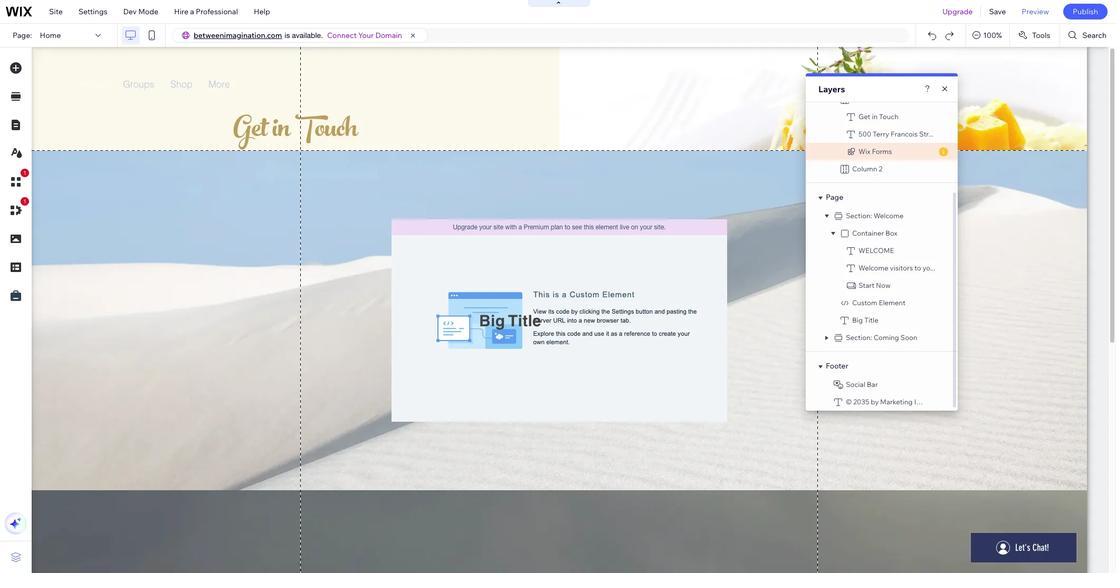 Task type: vqa. For each thing, say whether or not it's contained in the screenshot.
CUSTOM
yes



Task type: describe. For each thing, give the bounding box(es) containing it.
bar
[[867, 381, 878, 389]]

is available. connect your domain
[[285, 31, 402, 40]]

preview button
[[1014, 0, 1057, 23]]

500 terry francois str...
[[859, 130, 934, 138]]

2035
[[854, 398, 870, 407]]

touch
[[880, 112, 899, 121]]

betweenimagination.com
[[194, 31, 282, 40]]

0 vertical spatial welcome
[[874, 212, 904, 220]]

yo...
[[923, 264, 936, 272]]

francois
[[891, 130, 918, 138]]

dev mode
[[123, 7, 158, 16]]

professional
[[196, 7, 238, 16]]

get
[[859, 112, 871, 121]]

soon
[[901, 334, 918, 342]]

hire
[[174, 7, 189, 16]]

str...
[[920, 130, 934, 138]]

social bar
[[846, 381, 878, 389]]

publish
[[1073, 7, 1099, 16]]

publish button
[[1064, 4, 1108, 20]]

big title
[[853, 316, 879, 325]]

big
[[853, 316, 863, 325]]

box
[[886, 229, 898, 238]]

mode
[[138, 7, 158, 16]]

500
[[859, 130, 872, 138]]

coming
[[874, 334, 899, 342]]

tools button
[[1010, 24, 1060, 47]]

a
[[190, 7, 194, 16]]

help
[[254, 7, 270, 16]]

column 1
[[853, 95, 882, 103]]

available.
[[292, 31, 323, 40]]

in...
[[915, 398, 926, 407]]

section: for section: welcome
[[846, 212, 873, 220]]

welcome
[[859, 247, 895, 255]]

container
[[853, 229, 884, 238]]

container box
[[853, 229, 898, 238]]

column for column 1
[[853, 95, 878, 103]]

by
[[871, 398, 879, 407]]

© 2035 by marketing in...
[[846, 398, 926, 407]]

dev
[[123, 7, 137, 16]]

save button
[[982, 0, 1014, 23]]

search button
[[1061, 24, 1117, 47]]

home
[[40, 31, 61, 40]]

welcome visitors to yo...
[[859, 264, 936, 272]]

domain
[[376, 31, 402, 40]]

section: coming soon
[[846, 334, 918, 342]]



Task type: locate. For each thing, give the bounding box(es) containing it.
page
[[826, 193, 844, 202]]

footer
[[826, 362, 849, 371]]

1 vertical spatial 1 button
[[5, 197, 29, 222]]

start now
[[859, 281, 891, 290]]

0 vertical spatial section:
[[846, 212, 873, 220]]

1 1 button from the top
[[5, 169, 29, 193]]

2 1 button from the top
[[5, 197, 29, 222]]

connect
[[327, 31, 357, 40]]

1 button
[[5, 169, 29, 193], [5, 197, 29, 222]]

1 vertical spatial section:
[[846, 334, 873, 342]]

marketing
[[881, 398, 913, 407]]

welcome up start now
[[859, 264, 889, 272]]

section: down 'big' on the bottom right of page
[[846, 334, 873, 342]]

search
[[1083, 31, 1107, 40]]

section: for section: coming soon
[[846, 334, 873, 342]]

section: welcome
[[846, 212, 904, 220]]

site
[[49, 7, 63, 16]]

now
[[876, 281, 891, 290]]

is
[[285, 31, 290, 40]]

1 vertical spatial 1
[[23, 170, 26, 176]]

100% button
[[967, 24, 1010, 47]]

terry
[[873, 130, 890, 138]]

column left '2'
[[853, 165, 878, 173]]

title
[[865, 316, 879, 325]]

1 vertical spatial column
[[853, 165, 878, 173]]

layers
[[819, 84, 846, 95]]

visitors
[[890, 264, 913, 272]]

welcome up box
[[874, 212, 904, 220]]

get in touch
[[859, 112, 899, 121]]

0 vertical spatial column
[[853, 95, 878, 103]]

column
[[853, 95, 878, 103], [853, 165, 878, 173]]

your
[[358, 31, 374, 40]]

tools
[[1033, 31, 1051, 40]]

start
[[859, 281, 875, 290]]

2 column from the top
[[853, 165, 878, 173]]

to
[[915, 264, 922, 272]]

1 vertical spatial welcome
[[859, 264, 889, 272]]

forms
[[872, 147, 892, 156]]

preview
[[1022, 7, 1050, 16]]

wix forms
[[859, 147, 892, 156]]

upgrade
[[943, 7, 973, 16]]

wix
[[859, 147, 871, 156]]

element
[[879, 299, 906, 307]]

section: up container
[[846, 212, 873, 220]]

1 column from the top
[[853, 95, 878, 103]]

100%
[[984, 31, 1003, 40]]

column for column 2
[[853, 165, 878, 173]]

section:
[[846, 212, 873, 220], [846, 334, 873, 342]]

hire a professional
[[174, 7, 238, 16]]

save
[[990, 7, 1006, 16]]

settings
[[79, 7, 107, 16]]

2 section: from the top
[[846, 334, 873, 342]]

1
[[879, 95, 882, 103], [23, 170, 26, 176], [23, 199, 26, 205]]

2
[[879, 165, 883, 173]]

column up get
[[853, 95, 878, 103]]

column 2
[[853, 165, 883, 173]]

social
[[846, 381, 866, 389]]

2 vertical spatial 1
[[23, 199, 26, 205]]

in
[[872, 112, 878, 121]]

custom
[[853, 299, 878, 307]]

1 section: from the top
[[846, 212, 873, 220]]

0 vertical spatial 1 button
[[5, 169, 29, 193]]

welcome
[[874, 212, 904, 220], [859, 264, 889, 272]]

©
[[846, 398, 852, 407]]

custom element
[[853, 299, 906, 307]]

0 vertical spatial 1
[[879, 95, 882, 103]]



